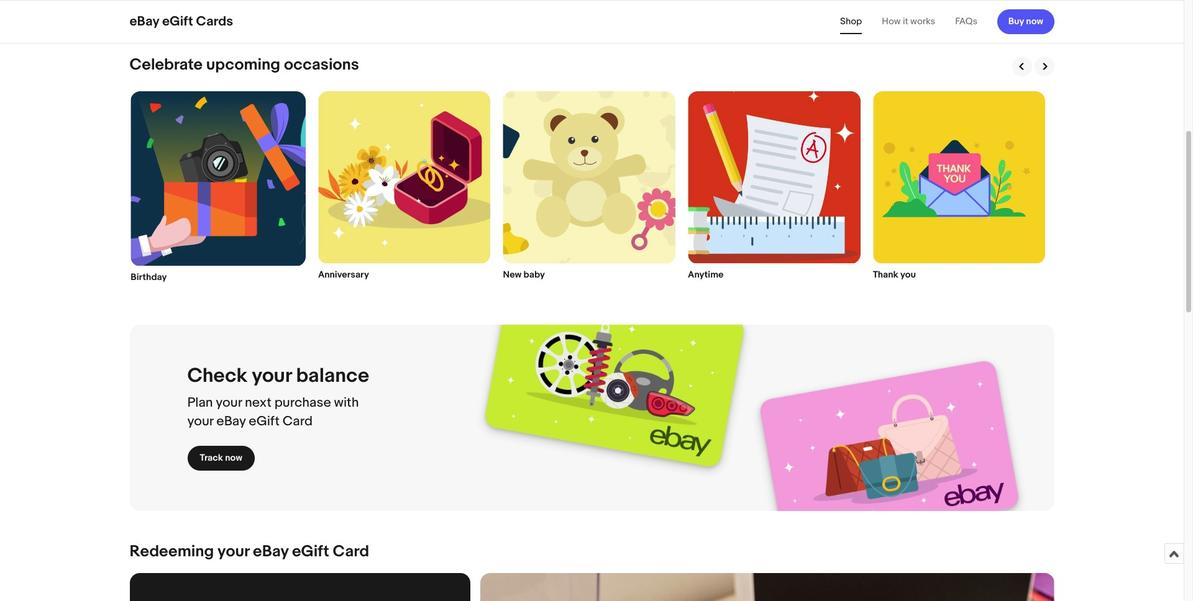 Task type: locate. For each thing, give the bounding box(es) containing it.
your right plan
[[216, 395, 242, 411]]

0 horizontal spatial now
[[225, 452, 242, 464]]

plan
[[187, 395, 213, 411]]

1 horizontal spatial card
[[333, 543, 369, 562]]

egift
[[162, 13, 193, 30], [249, 414, 280, 430], [292, 543, 330, 562]]

1 horizontal spatial now
[[1027, 15, 1044, 27]]

1 vertical spatial now
[[225, 452, 242, 464]]

track now button
[[187, 446, 255, 471]]

ebay
[[130, 13, 159, 30], [217, 414, 246, 430], [253, 543, 289, 562]]

your up next
[[252, 364, 292, 388]]

0 vertical spatial egift
[[162, 13, 193, 30]]

your for plan
[[216, 395, 242, 411]]

now
[[1027, 15, 1044, 27], [225, 452, 242, 464]]

birthday button
[[131, 91, 306, 284]]

check
[[187, 364, 248, 388]]

anniversary button
[[318, 91, 491, 281]]

thank
[[873, 269, 899, 281]]

egift inside the plan your next purchase with your ebay egift card
[[249, 414, 280, 430]]

thank you button
[[873, 91, 1046, 281]]

1 vertical spatial ebay
[[217, 414, 246, 430]]

thank you image
[[873, 91, 1046, 264]]

celebrate
[[130, 55, 203, 75]]

card
[[283, 414, 313, 430], [333, 543, 369, 562]]

redeeming
[[130, 543, 214, 562]]

how it works
[[883, 16, 936, 27]]

now right buy
[[1027, 15, 1044, 27]]

anniversary
[[318, 269, 369, 281]]

anytime button
[[688, 91, 861, 281]]

thank you
[[873, 269, 917, 281]]

you
[[901, 269, 917, 281]]

next
[[245, 395, 272, 411]]

now right "track"
[[225, 452, 242, 464]]

plan your next purchase with your ebay egift card
[[187, 395, 359, 430]]

1 horizontal spatial ebay
[[217, 414, 246, 430]]

how it works image
[[480, 574, 1055, 602]]

baby
[[524, 269, 545, 281]]

0 vertical spatial now
[[1027, 15, 1044, 27]]

birthday
[[131, 271, 167, 283]]

faqs link
[[956, 16, 978, 27]]

group
[[130, 86, 1055, 295]]

your down plan
[[187, 414, 214, 430]]

2 horizontal spatial ebay
[[253, 543, 289, 562]]

1 horizontal spatial egift
[[249, 414, 280, 430]]

2 horizontal spatial egift
[[292, 543, 330, 562]]

it
[[904, 16, 909, 27]]

1 vertical spatial card
[[333, 543, 369, 562]]

occasions
[[284, 55, 359, 75]]

your right redeeming at the bottom
[[218, 543, 250, 562]]

works
[[911, 16, 936, 27]]

anniversary image
[[318, 91, 491, 264]]

2 vertical spatial egift
[[292, 543, 330, 562]]

with
[[334, 395, 359, 411]]

0 vertical spatial card
[[283, 414, 313, 430]]

buy now link
[[998, 9, 1055, 34]]

group containing anniversary
[[130, 86, 1055, 295]]

anytime image
[[688, 91, 861, 264]]

0 vertical spatial ebay
[[130, 13, 159, 30]]

new baby
[[503, 269, 545, 281]]

purchase
[[275, 395, 331, 411]]

0 horizontal spatial card
[[283, 414, 313, 430]]

1 vertical spatial egift
[[249, 414, 280, 430]]

new
[[503, 269, 522, 281]]

anytime
[[688, 269, 724, 281]]

your for check
[[252, 364, 292, 388]]

now inside button
[[225, 452, 242, 464]]

your
[[252, 364, 292, 388], [216, 395, 242, 411], [187, 414, 214, 430], [218, 543, 250, 562]]

gift cards at ebay image
[[130, 0, 1055, 24]]



Task type: vqa. For each thing, say whether or not it's contained in the screenshot.
plan
yes



Task type: describe. For each thing, give the bounding box(es) containing it.
shop link
[[841, 16, 863, 27]]

previous image
[[1017, 61, 1028, 72]]

0 horizontal spatial egift
[[162, 13, 193, 30]]

now for buy now
[[1027, 15, 1044, 27]]

how
[[883, 16, 901, 27]]

0 horizontal spatial ebay
[[130, 13, 159, 30]]

celebrate upcoming occasions
[[130, 55, 359, 75]]

new baby button
[[503, 91, 676, 281]]

carousel navigation element
[[1010, 57, 1055, 76]]

upcoming
[[206, 55, 281, 75]]

how it works link
[[883, 16, 936, 27]]

next image
[[1039, 61, 1051, 72]]

cards
[[196, 13, 233, 30]]

faqs
[[956, 16, 978, 27]]

2 vertical spatial ebay
[[253, 543, 289, 562]]

ebay inside the plan your next purchase with your ebay egift card
[[217, 414, 246, 430]]

buy now
[[1009, 15, 1044, 27]]

new baby image
[[503, 91, 676, 264]]

now for track now
[[225, 452, 242, 464]]

check your balance
[[187, 364, 369, 388]]

your for redeeming
[[218, 543, 250, 562]]

redeeming your ebay egift card
[[130, 543, 369, 562]]

balance
[[296, 364, 369, 388]]

card inside the plan your next purchase with your ebay egift card
[[283, 414, 313, 430]]

ebay egift cards
[[130, 13, 233, 30]]

birthday image
[[131, 91, 306, 267]]

shop
[[841, 16, 863, 27]]

track now
[[200, 452, 242, 464]]

buy
[[1009, 15, 1025, 27]]

track
[[200, 452, 223, 464]]



